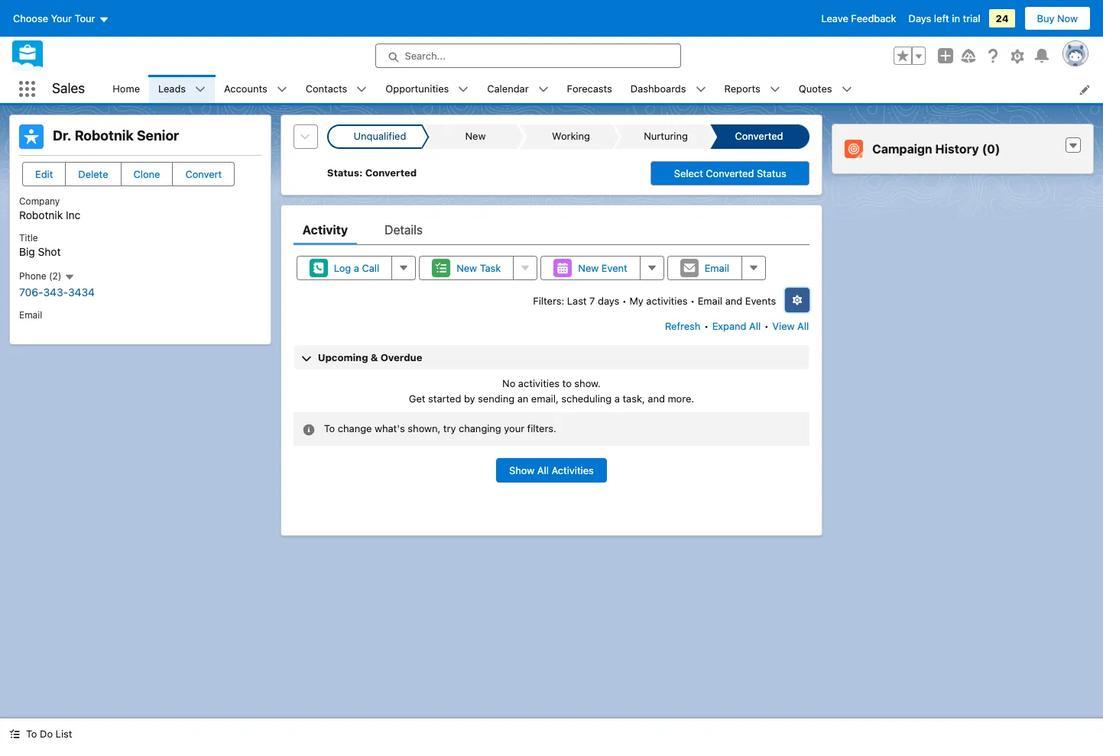 Task type: describe. For each thing, give the bounding box(es) containing it.
events
[[745, 295, 776, 307]]

more.
[[668, 393, 694, 405]]

refresh button
[[664, 314, 701, 339]]

tab list containing activity
[[293, 215, 810, 245]]

new event
[[578, 262, 627, 274]]

calendar
[[487, 82, 529, 95]]

log
[[334, 262, 351, 274]]

upcoming
[[318, 352, 368, 364]]

to change what's shown, try changing your filters.
[[324, 423, 556, 435]]

all inside button
[[537, 464, 549, 477]]

convert
[[185, 168, 222, 180]]

quotes list item
[[790, 75, 861, 103]]

0 vertical spatial and
[[725, 295, 742, 307]]

inc
[[66, 209, 80, 222]]

shot
[[38, 246, 61, 258]]

log a call
[[334, 262, 379, 274]]

text default image inside to do list button
[[9, 729, 20, 740]]

nurturing link
[[622, 125, 707, 149]]

converted inside the path options list box
[[735, 130, 784, 142]]

dashboards link
[[621, 75, 695, 103]]

0 vertical spatial activities
[[646, 295, 688, 307]]

an
[[517, 393, 528, 405]]

dashboards list item
[[621, 75, 715, 103]]

try
[[443, 423, 456, 435]]

buy now button
[[1024, 6, 1091, 31]]

leave feedback
[[821, 12, 896, 24]]

tour
[[75, 12, 95, 24]]

unqualified
[[354, 130, 407, 142]]

get
[[409, 393, 425, 405]]

sending
[[478, 393, 515, 405]]

new for new
[[465, 130, 486, 142]]

dashboards
[[631, 82, 686, 95]]

history
[[935, 142, 979, 156]]

and inside no activities to show. get started by sending an email, scheduling a task, and more.
[[648, 393, 665, 405]]

to
[[562, 378, 572, 390]]

quotes link
[[790, 75, 841, 103]]

what's
[[375, 423, 405, 435]]

filters: last 7 days • my activities • email and events
[[533, 295, 776, 307]]

leads
[[158, 82, 186, 95]]

log a call button
[[296, 256, 392, 281]]

nurturing
[[644, 130, 688, 142]]

select converted status
[[674, 167, 786, 180]]

a inside button
[[354, 262, 359, 274]]

call
[[362, 262, 379, 274]]

contacts list item
[[296, 75, 376, 103]]

working link
[[526, 125, 612, 149]]

accounts list item
[[215, 75, 296, 103]]

your
[[504, 423, 524, 435]]

left
[[934, 12, 949, 24]]

3434
[[68, 286, 95, 299]]

robotnik for company
[[19, 209, 63, 222]]

delete button
[[65, 162, 121, 187]]

company robotnik inc
[[19, 196, 80, 222]]

refresh
[[665, 320, 701, 333]]

• up 'refresh' button in the right top of the page
[[690, 295, 695, 307]]

status : converted
[[327, 167, 417, 179]]

search...
[[405, 50, 446, 62]]

in
[[952, 12, 960, 24]]

expand
[[712, 320, 746, 333]]

&
[[371, 352, 378, 364]]

by
[[464, 393, 475, 405]]

activities
[[552, 464, 594, 477]]

phone
[[19, 271, 46, 282]]

2 horizontal spatial all
[[797, 320, 809, 333]]

contacts link
[[296, 75, 356, 103]]

text default image for quotes
[[841, 84, 852, 95]]

converted inside button
[[706, 167, 754, 180]]

days left in trial
[[909, 12, 980, 24]]

(2)
[[49, 271, 61, 282]]

select
[[674, 167, 703, 180]]

sales
[[52, 80, 85, 97]]

to do list
[[26, 728, 72, 741]]

reports
[[724, 82, 760, 95]]

dr. robotnik senior
[[53, 128, 179, 144]]

(0)
[[982, 142, 1000, 156]]

title
[[19, 232, 38, 244]]

text default image inside phone (2) popup button
[[64, 272, 75, 283]]

reports list item
[[715, 75, 790, 103]]

• left expand
[[704, 320, 709, 333]]

text default image for leads
[[195, 84, 206, 95]]

• left the 'view'
[[764, 320, 769, 333]]

2 vertical spatial email
[[19, 309, 42, 321]]

scheduling
[[561, 393, 612, 405]]

1 vertical spatial email
[[698, 295, 722, 307]]

text default image inside to change what's shown, try changing your filters. status
[[303, 424, 315, 436]]

calendar list item
[[478, 75, 558, 103]]

campaign
[[872, 142, 932, 156]]

text default image for opportunities
[[458, 84, 469, 95]]

new task button
[[419, 256, 514, 281]]

unqualified link
[[336, 126, 421, 148]]

task,
[[623, 393, 645, 405]]

phone (2)
[[19, 271, 64, 282]]

text default image for contacts
[[356, 84, 367, 95]]

forecasts
[[567, 82, 612, 95]]

buy now
[[1037, 12, 1078, 24]]

activities inside no activities to show. get started by sending an email, scheduling a task, and more.
[[518, 378, 560, 390]]

new link
[[431, 125, 517, 149]]

lead image
[[19, 125, 44, 149]]

campaign history (0)
[[872, 142, 1000, 156]]

forecasts link
[[558, 75, 621, 103]]

accounts
[[224, 82, 267, 95]]

feedback
[[851, 12, 896, 24]]

your
[[51, 12, 72, 24]]

dr.
[[53, 128, 71, 144]]

show all activities button
[[496, 458, 607, 483]]

choose your tour button
[[12, 6, 110, 31]]

clone
[[133, 168, 160, 180]]



Task type: locate. For each thing, give the bounding box(es) containing it.
leave
[[821, 12, 848, 24]]

list
[[56, 728, 72, 741]]

0 vertical spatial a
[[354, 262, 359, 274]]

0 horizontal spatial a
[[354, 262, 359, 274]]

clone button
[[120, 162, 173, 187]]

0 horizontal spatial all
[[537, 464, 549, 477]]

all right the 'view'
[[797, 320, 809, 333]]

new down calendar link
[[465, 130, 486, 142]]

accounts link
[[215, 75, 276, 103]]

converted link
[[717, 125, 802, 149]]

text default image
[[195, 84, 206, 95], [276, 84, 287, 95], [458, 84, 469, 95], [538, 84, 549, 95], [841, 84, 852, 95], [1068, 141, 1079, 151], [64, 272, 75, 283]]

text default image for calendar
[[538, 84, 549, 95]]

to left do
[[26, 728, 37, 741]]

text default image for accounts
[[276, 84, 287, 95]]

status
[[327, 167, 359, 179], [757, 167, 786, 180]]

1 horizontal spatial to
[[324, 423, 335, 435]]

robotnik inside company robotnik inc
[[19, 209, 63, 222]]

and right task,
[[648, 393, 665, 405]]

activity link
[[303, 215, 348, 245]]

days
[[598, 295, 619, 307]]

big
[[19, 246, 35, 258]]

text default image inside leads list item
[[195, 84, 206, 95]]

new left task
[[457, 262, 477, 274]]

1 horizontal spatial status
[[757, 167, 786, 180]]

new inside new event button
[[578, 262, 599, 274]]

title big shot
[[19, 232, 61, 258]]

activities up 'refresh' button in the right top of the page
[[646, 295, 688, 307]]

company
[[19, 196, 60, 207]]

0 vertical spatial to
[[324, 423, 335, 435]]

trial
[[963, 12, 980, 24]]

edit button
[[22, 162, 66, 187]]

converted
[[735, 130, 784, 142], [365, 167, 417, 179], [706, 167, 754, 180]]

no
[[502, 378, 515, 390]]

working
[[552, 130, 590, 142]]

edit
[[35, 168, 53, 180]]

1 vertical spatial and
[[648, 393, 665, 405]]

706-343-3434 link
[[19, 286, 95, 299]]

choose
[[13, 12, 48, 24]]

all right show
[[537, 464, 549, 477]]

opportunities list item
[[376, 75, 478, 103]]

leads list item
[[149, 75, 215, 103]]

1 vertical spatial robotnik
[[19, 209, 63, 222]]

choose your tour
[[13, 12, 95, 24]]

phone (2) button
[[19, 271, 75, 283]]

started
[[428, 393, 461, 405]]

no activities to show. get started by sending an email, scheduling a task, and more.
[[409, 378, 694, 405]]

a
[[354, 262, 359, 274], [614, 393, 620, 405]]

1 horizontal spatial robotnik
[[75, 128, 134, 144]]

new left event
[[578, 262, 599, 274]]

1 vertical spatial activities
[[518, 378, 560, 390]]

new event button
[[541, 256, 640, 281]]

leads link
[[149, 75, 195, 103]]

343-
[[43, 286, 68, 299]]

filters.
[[527, 423, 556, 435]]

text default image inside calendar list item
[[538, 84, 549, 95]]

all right expand
[[749, 320, 761, 333]]

quotes
[[799, 82, 832, 95]]

• left my
[[622, 295, 627, 307]]

text default image for reports
[[770, 84, 780, 95]]

now
[[1057, 12, 1078, 24]]

opportunities
[[386, 82, 449, 95]]

new inside new link
[[465, 130, 486, 142]]

1 horizontal spatial a
[[614, 393, 620, 405]]

activities up email,
[[518, 378, 560, 390]]

home
[[113, 82, 140, 95]]

converted up select converted status button
[[735, 130, 784, 142]]

converted right select
[[706, 167, 754, 180]]

task
[[480, 262, 501, 274]]

706-343-3434
[[19, 286, 95, 299]]

changing
[[459, 423, 501, 435]]

1 horizontal spatial and
[[725, 295, 742, 307]]

0 horizontal spatial status
[[327, 167, 359, 179]]

text default image for dashboards
[[695, 84, 706, 95]]

text default image inside quotes list item
[[841, 84, 852, 95]]

list
[[103, 75, 1103, 103]]

0 horizontal spatial robotnik
[[19, 209, 63, 222]]

path options list box
[[327, 125, 810, 149]]

new for new event
[[578, 262, 599, 274]]

to left change
[[324, 423, 335, 435]]

home link
[[103, 75, 149, 103]]

details
[[385, 223, 423, 237]]

text default image inside reports list item
[[770, 84, 780, 95]]

activities
[[646, 295, 688, 307], [518, 378, 560, 390]]

status down converted link
[[757, 167, 786, 180]]

robotnik for dr.
[[75, 128, 134, 144]]

refresh • expand all • view all
[[665, 320, 809, 333]]

email,
[[531, 393, 559, 405]]

text default image left change
[[303, 424, 315, 436]]

list containing home
[[103, 75, 1103, 103]]

status down the unqualified link
[[327, 167, 359, 179]]

all
[[749, 320, 761, 333], [797, 320, 809, 333], [537, 464, 549, 477]]

reports link
[[715, 75, 770, 103]]

upcoming & overdue
[[318, 352, 422, 364]]

text default image left reports link
[[695, 84, 706, 95]]

1 horizontal spatial all
[[749, 320, 761, 333]]

group
[[894, 47, 926, 65]]

leave feedback link
[[821, 12, 896, 24]]

to do list button
[[0, 719, 81, 750]]

robotnik up delete 'button'
[[75, 128, 134, 144]]

email inside button
[[705, 262, 729, 274]]

calendar link
[[478, 75, 538, 103]]

select converted status button
[[651, 161, 810, 186]]

do
[[40, 728, 53, 741]]

1 horizontal spatial activities
[[646, 295, 688, 307]]

0 horizontal spatial to
[[26, 728, 37, 741]]

text default image right contacts
[[356, 84, 367, 95]]

and up expand all button
[[725, 295, 742, 307]]

senior
[[137, 128, 179, 144]]

text default image left do
[[9, 729, 20, 740]]

new for new task
[[457, 262, 477, 274]]

show all activities
[[509, 464, 594, 477]]

to change what's shown, try changing your filters. status
[[293, 413, 810, 446]]

email
[[705, 262, 729, 274], [698, 295, 722, 307], [19, 309, 42, 321]]

to for to do list
[[26, 728, 37, 741]]

opportunities link
[[376, 75, 458, 103]]

and
[[725, 295, 742, 307], [648, 393, 665, 405]]

robotnik down the company
[[19, 209, 63, 222]]

text default image
[[356, 84, 367, 95], [695, 84, 706, 95], [770, 84, 780, 95], [303, 424, 315, 436], [9, 729, 20, 740]]

:
[[359, 167, 363, 179]]

to for to change what's shown, try changing your filters.
[[324, 423, 335, 435]]

24
[[996, 12, 1009, 24]]

0 horizontal spatial and
[[648, 393, 665, 405]]

filters:
[[533, 295, 564, 307]]

text default image inside contacts list item
[[356, 84, 367, 95]]

email button
[[667, 256, 742, 281]]

1 vertical spatial to
[[26, 728, 37, 741]]

to inside button
[[26, 728, 37, 741]]

text default image right reports
[[770, 84, 780, 95]]

0 vertical spatial robotnik
[[75, 128, 134, 144]]

text default image inside "opportunities" list item
[[458, 84, 469, 95]]

search... button
[[375, 44, 681, 68]]

0 vertical spatial email
[[705, 262, 729, 274]]

overdue
[[380, 352, 422, 364]]

show
[[509, 464, 535, 477]]

a left task,
[[614, 393, 620, 405]]

new inside new task button
[[457, 262, 477, 274]]

text default image inside accounts list item
[[276, 84, 287, 95]]

tab list
[[293, 215, 810, 245]]

status inside button
[[757, 167, 786, 180]]

robotnik
[[75, 128, 134, 144], [19, 209, 63, 222]]

text default image inside dashboards list item
[[695, 84, 706, 95]]

to inside status
[[324, 423, 335, 435]]

shown,
[[408, 423, 441, 435]]

0 horizontal spatial activities
[[518, 378, 560, 390]]

converted right :
[[365, 167, 417, 179]]

convert button
[[172, 162, 235, 187]]

a right log
[[354, 262, 359, 274]]

details link
[[385, 215, 423, 245]]

1 vertical spatial a
[[614, 393, 620, 405]]

a inside no activities to show. get started by sending an email, scheduling a task, and more.
[[614, 393, 620, 405]]

to
[[324, 423, 335, 435], [26, 728, 37, 741]]



Task type: vqa. For each thing, say whether or not it's contained in the screenshot.
"Guidance" corresponding to New Guidance Center learning resource available Manage Your Leads & Opportunities Learn how to create a lead and convert leads into opportunities.
no



